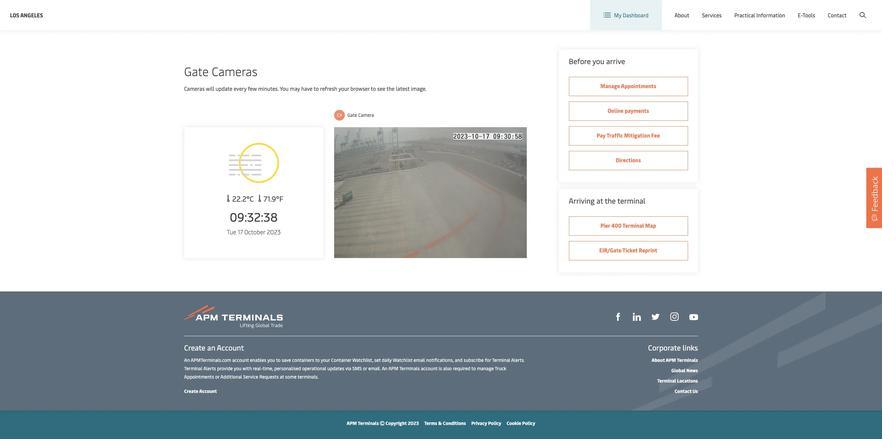 Task type: vqa. For each thing, say whether or not it's contained in the screenshot.
Create
yes



Task type: describe. For each thing, give the bounding box(es) containing it.
22.2°c
[[230, 194, 255, 204]]

for
[[485, 358, 491, 364]]

0 vertical spatial at
[[596, 196, 603, 206]]

terminal locations link
[[657, 378, 698, 385]]

tue
[[227, 228, 236, 236]]

1 horizontal spatial or
[[363, 366, 367, 372]]

shape link
[[614, 313, 622, 321]]

twitter image
[[651, 313, 659, 321]]

los
[[10, 11, 19, 19]]

terms & conditions link
[[424, 421, 466, 427]]

contact for contact us
[[675, 389, 692, 395]]

linkedin image
[[633, 313, 641, 321]]

enables
[[250, 358, 266, 364]]

0 horizontal spatial account
[[232, 358, 249, 364]]

arrive
[[606, 56, 625, 66]]

october
[[244, 228, 265, 236]]

latest
[[396, 85, 410, 92]]

ⓒ
[[380, 421, 385, 427]]

contact us link
[[675, 389, 698, 395]]

2 vertical spatial apm
[[347, 421, 357, 427]]

pier 400 terminal map link
[[569, 217, 688, 236]]

appointments inside "manage appointments" link
[[621, 82, 656, 90]]

1 horizontal spatial cameras
[[212, 63, 257, 79]]

gate cameras
[[184, 63, 257, 79]]

my dashboard button
[[603, 0, 648, 30]]

daily
[[382, 358, 392, 364]]

directions
[[616, 157, 641, 164]]

about for about
[[675, 11, 689, 19]]

2 vertical spatial you
[[234, 366, 241, 372]]

few
[[248, 85, 257, 92]]

watchlist,
[[352, 358, 373, 364]]

manage
[[477, 366, 494, 372]]

gate for gate camera
[[347, 112, 357, 118]]

practical information button
[[734, 0, 785, 30]]

2023 for apm
[[408, 421, 419, 427]]

0 vertical spatial an
[[184, 358, 190, 364]]

2023 for 09:32:38
[[267, 228, 281, 236]]

0 vertical spatial apm
[[666, 358, 676, 364]]

tools
[[803, 11, 815, 19]]

apm terminals ⓒ copyright 2023
[[347, 421, 419, 427]]

1 vertical spatial account
[[217, 343, 244, 353]]

09:32:38
[[230, 209, 278, 225]]

browser
[[350, 85, 370, 92]]

apmterminals.com
[[191, 358, 231, 364]]

terminal
[[617, 196, 645, 206]]

save
[[282, 358, 291, 364]]

your inside an apmterminals.com account enables you to save containers to your container watchlist, set daily watchlist email notifications, and subscribe for terminal alerts. terminal alerts provide you with real-time, personalised operational updates via sms or email. an apm terminals account is also required to manage truck appointments or additional service requests at some terminals.
[[321, 358, 330, 364]]

real-
[[253, 366, 263, 372]]

sms
[[352, 366, 362, 372]]

71.9°f
[[262, 194, 283, 204]]

fee
[[651, 132, 660, 139]]

pay traffic mitigation fee link
[[569, 126, 688, 146]]

about for about apm terminals
[[652, 358, 665, 364]]

about button
[[675, 0, 689, 30]]

about apm terminals link
[[652, 358, 698, 364]]

login / create account link
[[803, 0, 869, 20]]

before you arrive
[[569, 56, 625, 66]]

alerts
[[203, 366, 216, 372]]

at inside an apmterminals.com account enables you to save containers to your container watchlist, set daily watchlist email notifications, and subscribe for terminal alerts. terminal alerts provide you with real-time, personalised operational updates via sms or email. an apm terminals account is also required to manage truck appointments or additional service requests at some terminals.
[[280, 374, 284, 381]]

terms & conditions
[[424, 421, 466, 427]]

privacy
[[471, 421, 487, 427]]

terminal locations
[[657, 378, 698, 385]]

terminal right 400
[[623, 222, 644, 229]]

refresh
[[320, 85, 337, 92]]

about apm terminals
[[652, 358, 698, 364]]

0 horizontal spatial the
[[387, 85, 395, 92]]

global menu button
[[738, 0, 790, 20]]

fill 44 link
[[651, 313, 659, 321]]

1 vertical spatial the
[[605, 196, 616, 206]]

switch location button
[[683, 6, 732, 13]]

policy for cookie policy
[[522, 421, 535, 427]]

0 horizontal spatial cameras
[[184, 85, 205, 92]]

container
[[331, 358, 351, 364]]

cookie policy
[[507, 421, 535, 427]]

1 vertical spatial or
[[215, 374, 219, 381]]

global menu
[[753, 6, 783, 14]]

eir/gate ticket reprint link
[[569, 241, 688, 261]]

requests
[[259, 374, 279, 381]]

pay traffic mitigation fee
[[597, 132, 660, 139]]

create for create account
[[184, 389, 198, 395]]

facebook image
[[614, 313, 622, 321]]

pier
[[601, 222, 610, 229]]

0 vertical spatial create
[[833, 6, 848, 14]]

mitigation
[[624, 132, 650, 139]]

0 vertical spatial terminals
[[677, 358, 698, 364]]

you tube link
[[689, 313, 698, 321]]

apm inside an apmterminals.com account enables you to save containers to your container watchlist, set daily watchlist email notifications, and subscribe for terminal alerts. terminal alerts provide you with real-time, personalised operational updates via sms or email. an apm terminals account is also required to manage truck appointments or additional service requests at some terminals.
[[388, 366, 398, 372]]

with
[[243, 366, 252, 372]]

2 horizontal spatial you
[[592, 56, 604, 66]]

cameras will update every few minutes. you may have to refresh your browser to see the latest image.
[[184, 85, 427, 92]]

payments
[[625, 107, 649, 114]]

us
[[693, 389, 698, 395]]

switch location
[[694, 6, 732, 13]]

arriving
[[569, 196, 595, 206]]

login / create account
[[815, 6, 869, 14]]

los angeles link
[[10, 11, 43, 19]]

subscribe
[[464, 358, 484, 364]]

eir/gate
[[599, 247, 621, 254]]

notifications,
[[426, 358, 454, 364]]

operational
[[302, 366, 326, 372]]

is
[[439, 366, 442, 372]]

minutes.
[[258, 85, 279, 92]]

set
[[374, 358, 381, 364]]

camera
[[358, 112, 374, 118]]

global for global news
[[671, 368, 685, 374]]

contact us
[[675, 389, 698, 395]]

online payments link
[[569, 102, 688, 121]]

privacy policy
[[471, 421, 501, 427]]

my
[[614, 11, 621, 19]]

some
[[285, 374, 297, 381]]

terminal up "truck"
[[492, 358, 510, 364]]

1 horizontal spatial an
[[382, 366, 387, 372]]

menu
[[770, 6, 783, 14]]

create account link
[[184, 389, 217, 395]]

cookie
[[507, 421, 521, 427]]



Task type: locate. For each thing, give the bounding box(es) containing it.
apm left ⓒ at bottom
[[347, 421, 357, 427]]

instagram image
[[670, 313, 678, 322]]

directions link
[[569, 151, 688, 171]]

terminals.
[[298, 374, 319, 381]]

you up the time, at the bottom left of page
[[267, 358, 275, 364]]

terminals up global news
[[677, 358, 698, 364]]

1 vertical spatial your
[[321, 358, 330, 364]]

apm down the daily at bottom left
[[388, 366, 398, 372]]

about down corporate
[[652, 358, 665, 364]]

0 horizontal spatial 2023
[[267, 228, 281, 236]]

0 vertical spatial the
[[387, 85, 395, 92]]

eir/gate ticket reprint
[[599, 247, 657, 254]]

image.
[[411, 85, 427, 92]]

global inside button
[[753, 6, 768, 14]]

see
[[377, 85, 385, 92]]

appointments up payments
[[621, 82, 656, 90]]

1 vertical spatial appointments
[[184, 374, 214, 381]]

0 vertical spatial about
[[675, 11, 689, 19]]

1 horizontal spatial account
[[421, 366, 438, 372]]

manage appointments
[[600, 82, 656, 90]]

to down subscribe at the bottom of page
[[471, 366, 476, 372]]

required
[[453, 366, 470, 372]]

0 horizontal spatial contact
[[675, 389, 692, 395]]

0 vertical spatial account
[[850, 6, 869, 14]]

an
[[184, 358, 190, 364], [382, 366, 387, 372]]

0 horizontal spatial or
[[215, 374, 219, 381]]

contact button
[[828, 0, 847, 30]]

2 horizontal spatial terminals
[[677, 358, 698, 364]]

account
[[850, 6, 869, 14], [217, 343, 244, 353], [199, 389, 217, 395]]

1 horizontal spatial 2023
[[408, 421, 419, 427]]

terminals inside an apmterminals.com account enables you to save containers to your container watchlist, set daily watchlist email notifications, and subscribe for terminal alerts. terminal alerts provide you with real-time, personalised operational updates via sms or email. an apm terminals account is also required to manage truck appointments or additional service requests at some terminals.
[[399, 366, 420, 372]]

1 horizontal spatial about
[[675, 11, 689, 19]]

you
[[592, 56, 604, 66], [267, 358, 275, 364], [234, 366, 241, 372]]

1 horizontal spatial global
[[753, 6, 768, 14]]

arriving at the terminal
[[569, 196, 645, 206]]

an left apmterminals.com
[[184, 358, 190, 364]]

pier 400 terminal map
[[601, 222, 656, 229]]

updates
[[327, 366, 344, 372]]

practical
[[734, 11, 755, 19]]

gate up will
[[184, 63, 209, 79]]

09:32:38 tue 17 october 2023
[[227, 209, 281, 236]]

1 horizontal spatial gate
[[347, 112, 357, 118]]

1 horizontal spatial your
[[338, 85, 349, 92]]

terminals left ⓒ at bottom
[[358, 421, 379, 427]]

0 vertical spatial 2023
[[267, 228, 281, 236]]

instagram link
[[670, 313, 678, 322]]

0 horizontal spatial apm
[[347, 421, 357, 427]]

0 vertical spatial contact
[[828, 11, 847, 19]]

ticket
[[623, 247, 638, 254]]

0 horizontal spatial appointments
[[184, 374, 214, 381]]

0 vertical spatial your
[[338, 85, 349, 92]]

account right contact 'popup button'
[[850, 6, 869, 14]]

policy right the privacy
[[488, 421, 501, 427]]

cameras up every
[[212, 63, 257, 79]]

will
[[206, 85, 214, 92]]

2 horizontal spatial apm
[[666, 358, 676, 364]]

or
[[363, 366, 367, 372], [215, 374, 219, 381]]

may
[[290, 85, 300, 92]]

e-tools
[[798, 11, 815, 19]]

1 vertical spatial at
[[280, 374, 284, 381]]

1 vertical spatial create
[[184, 343, 205, 353]]

appointments down alerts
[[184, 374, 214, 381]]

terminal down global news
[[657, 378, 676, 385]]

1 vertical spatial cameras
[[184, 85, 205, 92]]

1 horizontal spatial contact
[[828, 11, 847, 19]]

email.
[[368, 366, 381, 372]]

the left terminal
[[605, 196, 616, 206]]

1 vertical spatial apm
[[388, 366, 398, 372]]

account down alerts
[[199, 389, 217, 395]]

cameras left will
[[184, 85, 205, 92]]

17
[[238, 228, 243, 236]]

0 vertical spatial global
[[753, 6, 768, 14]]

contact for contact
[[828, 11, 847, 19]]

2 vertical spatial account
[[199, 389, 217, 395]]

feedback
[[869, 176, 880, 212]]

map
[[645, 222, 656, 229]]

alerts.
[[511, 358, 525, 364]]

1 policy from the left
[[488, 421, 501, 427]]

you left arrive
[[592, 56, 604, 66]]

2 vertical spatial create
[[184, 389, 198, 395]]

practical information
[[734, 11, 785, 19]]

email
[[414, 358, 425, 364]]

e-tools button
[[798, 0, 815, 30]]

1 horizontal spatial policy
[[522, 421, 535, 427]]

2023 right copyright
[[408, 421, 419, 427]]

service
[[243, 374, 258, 381]]

corporate
[[648, 343, 681, 353]]

global for global menu
[[753, 6, 768, 14]]

the right see
[[387, 85, 395, 92]]

terminal camera image
[[334, 127, 527, 259]]

to right have
[[314, 85, 319, 92]]

information
[[756, 11, 785, 19]]

switch
[[694, 6, 710, 13]]

to up operational
[[315, 358, 320, 364]]

feedback button
[[866, 168, 882, 228]]

at
[[596, 196, 603, 206], [280, 374, 284, 381]]

traffic
[[607, 132, 623, 139]]

to left see
[[371, 85, 376, 92]]

an down the daily at bottom left
[[382, 366, 387, 372]]

your up updates
[[321, 358, 330, 364]]

account up with
[[232, 358, 249, 364]]

or right sms
[[363, 366, 367, 372]]

2 vertical spatial terminals
[[358, 421, 379, 427]]

&
[[438, 421, 442, 427]]

1 horizontal spatial at
[[596, 196, 603, 206]]

gate left the camera
[[347, 112, 357, 118]]

0 horizontal spatial you
[[234, 366, 241, 372]]

you
[[280, 85, 289, 92]]

0 horizontal spatial gate
[[184, 63, 209, 79]]

1 vertical spatial terminals
[[399, 366, 420, 372]]

0 horizontal spatial at
[[280, 374, 284, 381]]

2023 right october
[[267, 228, 281, 236]]

los angeles
[[10, 11, 43, 19]]

apm
[[666, 358, 676, 364], [388, 366, 398, 372], [347, 421, 357, 427]]

1 horizontal spatial apm
[[388, 366, 398, 372]]

2 policy from the left
[[522, 421, 535, 427]]

0 horizontal spatial your
[[321, 358, 330, 364]]

terminals down "watchlist"
[[399, 366, 420, 372]]

gate camera button
[[334, 110, 374, 121]]

at left some
[[280, 374, 284, 381]]

0 vertical spatial gate
[[184, 63, 209, 79]]

my dashboard
[[614, 11, 648, 19]]

youtube image
[[689, 315, 698, 321]]

global
[[753, 6, 768, 14], [671, 368, 685, 374]]

corporate links
[[648, 343, 698, 353]]

your right refresh
[[338, 85, 349, 92]]

1 vertical spatial about
[[652, 358, 665, 364]]

policy right cookie
[[522, 421, 535, 427]]

0 horizontal spatial about
[[652, 358, 665, 364]]

account left is
[[421, 366, 438, 372]]

account right an
[[217, 343, 244, 353]]

1 horizontal spatial you
[[267, 358, 275, 364]]

reprint
[[639, 247, 657, 254]]

apmt footer logo image
[[184, 305, 282, 329]]

update
[[216, 85, 232, 92]]

0 vertical spatial or
[[363, 366, 367, 372]]

privacy policy link
[[471, 421, 501, 427]]

links
[[683, 343, 698, 353]]

2023 inside 09:32:38 tue 17 october 2023
[[267, 228, 281, 236]]

/
[[829, 6, 832, 14]]

gate
[[184, 63, 209, 79], [347, 112, 357, 118]]

global news
[[671, 368, 698, 374]]

terminal left alerts
[[184, 366, 202, 372]]

1 vertical spatial global
[[671, 368, 685, 374]]

0 vertical spatial you
[[592, 56, 604, 66]]

the
[[387, 85, 395, 92], [605, 196, 616, 206]]

apm down "corporate links"
[[666, 358, 676, 364]]

0 horizontal spatial global
[[671, 368, 685, 374]]

or down alerts
[[215, 374, 219, 381]]

0 vertical spatial account
[[232, 358, 249, 364]]

gate inside button
[[347, 112, 357, 118]]

create for create an account
[[184, 343, 205, 353]]

personalised
[[274, 366, 301, 372]]

at right 'arriving' at the right top of the page
[[596, 196, 603, 206]]

conditions
[[443, 421, 466, 427]]

an
[[207, 343, 215, 353]]

policy for privacy policy
[[488, 421, 501, 427]]

1 horizontal spatial the
[[605, 196, 616, 206]]

terminals
[[677, 358, 698, 364], [399, 366, 420, 372], [358, 421, 379, 427]]

terminal
[[623, 222, 644, 229], [492, 358, 510, 364], [184, 366, 202, 372], [657, 378, 676, 385]]

news
[[686, 368, 698, 374]]

create account
[[184, 389, 217, 395]]

1 vertical spatial gate
[[347, 112, 357, 118]]

also
[[443, 366, 452, 372]]

1 horizontal spatial terminals
[[399, 366, 420, 372]]

manage appointments link
[[569, 77, 688, 96]]

1 vertical spatial account
[[421, 366, 438, 372]]

1 vertical spatial contact
[[675, 389, 692, 395]]

to
[[314, 85, 319, 92], [371, 85, 376, 92], [276, 358, 280, 364], [315, 358, 320, 364], [471, 366, 476, 372]]

1 vertical spatial 2023
[[408, 421, 419, 427]]

0 vertical spatial appointments
[[621, 82, 656, 90]]

1 horizontal spatial appointments
[[621, 82, 656, 90]]

to left save
[[276, 358, 280, 364]]

services
[[702, 11, 722, 19]]

gate for gate cameras
[[184, 63, 209, 79]]

0 horizontal spatial an
[[184, 358, 190, 364]]

you left with
[[234, 366, 241, 372]]

login
[[815, 6, 828, 14]]

online
[[608, 107, 624, 114]]

1 vertical spatial an
[[382, 366, 387, 372]]

0 vertical spatial cameras
[[212, 63, 257, 79]]

400
[[611, 222, 621, 229]]

dashboard
[[623, 11, 648, 19]]

appointments inside an apmterminals.com account enables you to save containers to your container watchlist, set daily watchlist email notifications, and subscribe for terminal alerts. terminal alerts provide you with real-time, personalised operational updates via sms or email. an apm terminals account is also required to manage truck appointments or additional service requests at some terminals.
[[184, 374, 214, 381]]

0 horizontal spatial policy
[[488, 421, 501, 427]]

copyright
[[386, 421, 407, 427]]

1 vertical spatial you
[[267, 358, 275, 364]]

about left switch
[[675, 11, 689, 19]]

0 horizontal spatial terminals
[[358, 421, 379, 427]]



